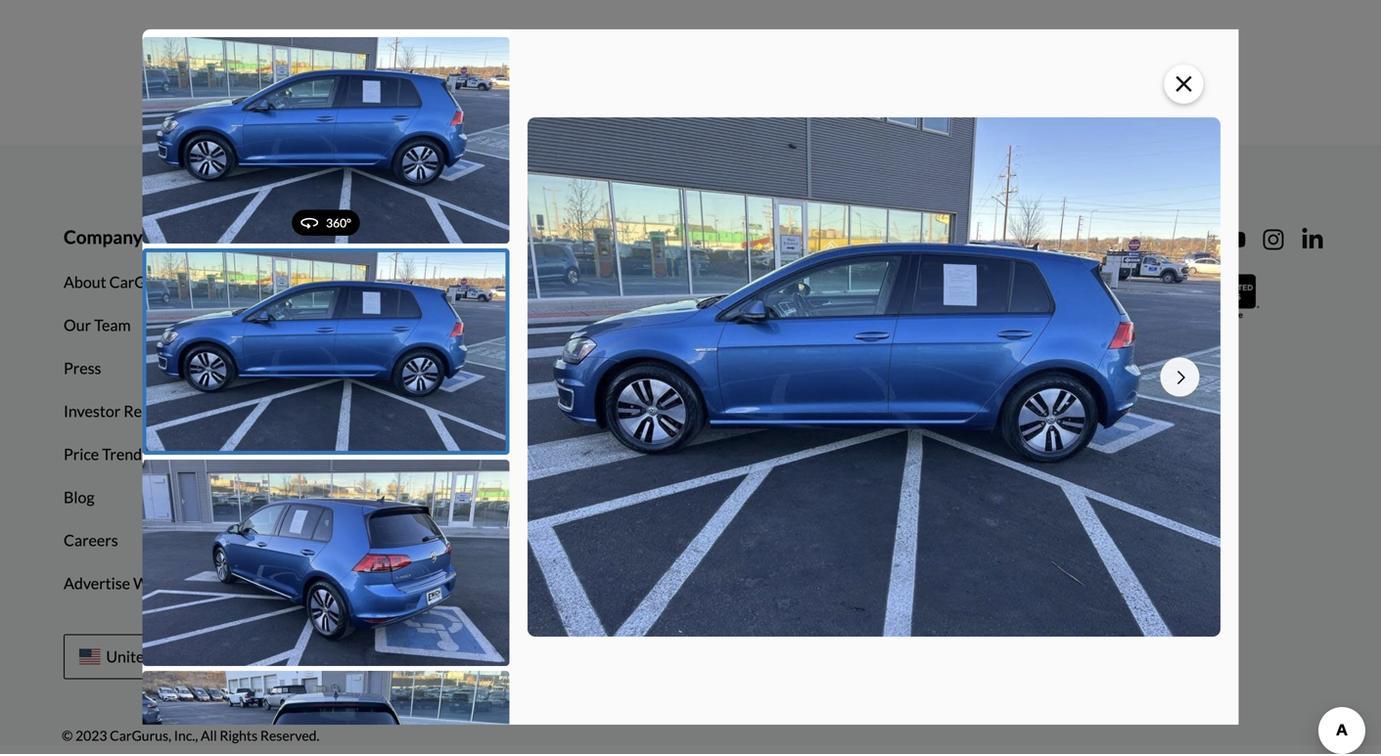 Task type: locate. For each thing, give the bounding box(es) containing it.
privacy down terms of use link
[[541, 316, 593, 335]]

my right "share"
[[682, 402, 705, 421]]

use
[[603, 273, 630, 292]]

click for the bbb business review of this auto listing service in cambridge ma image
[[1168, 272, 1262, 321]]

relations
[[124, 402, 188, 421]]

2 dealer from the top
[[329, 316, 376, 335]]

dealer down for
[[329, 273, 376, 292]]

360° button
[[142, 37, 509, 244]]

360° walkaround image
[[142, 37, 509, 244]]

terms left of
[[541, 273, 583, 292]]

1 terms from the top
[[541, 226, 592, 248]]

interest-
[[541, 445, 601, 464]]

help up contact
[[944, 273, 977, 292]]

press link
[[49, 347, 116, 390]]

dealer left signup at the left
[[329, 316, 376, 335]]

states
[[156, 648, 199, 667]]

1 vertical spatial help
[[944, 273, 977, 292]]

reserved.
[[260, 728, 320, 744]]

press
[[64, 359, 101, 378]]

investor relations link
[[49, 390, 203, 433]]

help up help link
[[944, 226, 984, 248]]

dealers
[[361, 226, 425, 248]]

privacy
[[541, 316, 593, 335], [567, 359, 618, 378]]

investor relations
[[64, 402, 188, 421]]

0 vertical spatial help
[[944, 226, 984, 248]]

company
[[64, 226, 143, 248]]

cargurus
[[109, 273, 176, 292], [171, 574, 238, 593]]

1 dealer from the top
[[329, 273, 376, 292]]

0 horizontal spatial my
[[541, 359, 564, 378]]

of
[[586, 273, 600, 292]]

about cargurus
[[64, 273, 176, 292]]

help
[[944, 226, 984, 248], [944, 273, 977, 292]]

cargurus up team
[[109, 273, 176, 292]]

1 vertical spatial terms
[[541, 273, 583, 292]]

advertise with cargurus link
[[49, 563, 252, 606]]

price trends
[[64, 445, 149, 464]]

0 horizontal spatial rights
[[220, 728, 258, 744]]

terms
[[541, 226, 592, 248], [541, 273, 583, 292]]

next image image
[[1178, 370, 1185, 385]]

1 horizontal spatial my
[[682, 402, 705, 421]]

privacy policy link
[[527, 304, 652, 347]]

1 vertical spatial privacy
[[567, 359, 618, 378]]

my
[[541, 359, 564, 378], [682, 402, 705, 421]]

1 horizontal spatial rights
[[621, 359, 664, 378]]

dealer for dealer resources
[[329, 273, 376, 292]]

price trends link
[[49, 433, 164, 476]]

dealer signup
[[329, 316, 425, 335]]

dealer signup link
[[315, 304, 440, 347]]

rights inside my privacy rights link
[[621, 359, 664, 378]]

© 2023 cargurus, inc., all rights reserved.
[[62, 728, 320, 744]]

rights up or
[[621, 359, 664, 378]]

1 vertical spatial dealer
[[329, 316, 376, 335]]

signup
[[379, 316, 425, 335]]

advertise
[[64, 574, 130, 593]]

for dealers
[[329, 226, 425, 248]]

dealer resources
[[329, 273, 450, 292]]

contact us
[[944, 316, 1021, 335]]

privacy down "privacy policy" link
[[567, 359, 618, 378]]

with
[[133, 574, 168, 593]]

rights right all
[[220, 728, 258, 744]]

not
[[565, 402, 591, 421]]

dealer
[[329, 273, 376, 292], [329, 316, 376, 335]]

2 terms from the top
[[541, 273, 583, 292]]

cargurus right with
[[171, 574, 238, 593]]

team
[[94, 316, 131, 335]]

based
[[601, 445, 643, 464]]

about cargurus link
[[49, 261, 191, 304]]

information
[[771, 402, 853, 421]]

dealer resources link
[[315, 261, 465, 304]]

security link
[[527, 476, 613, 519]]

our
[[64, 316, 91, 335]]

terms up the terms of use
[[541, 226, 592, 248]]

rights
[[621, 359, 664, 378], [220, 728, 258, 744]]

2023
[[75, 728, 107, 744]]

united
[[106, 648, 153, 667]]

close image
[[1176, 72, 1192, 97]]

my privacy rights link
[[527, 347, 679, 390]]

0 vertical spatial dealer
[[329, 273, 376, 292]]

terms for terms of use
[[541, 273, 583, 292]]

my up do at the bottom left
[[541, 359, 564, 378]]

ads
[[646, 445, 673, 464]]

1 vertical spatial my
[[682, 402, 705, 421]]

1 vertical spatial cargurus
[[171, 574, 238, 593]]

©
[[62, 728, 73, 744]]

0 vertical spatial terms
[[541, 226, 592, 248]]

0 vertical spatial my
[[541, 359, 564, 378]]

1 vertical spatial rights
[[220, 728, 258, 744]]

0 vertical spatial rights
[[621, 359, 664, 378]]



Task type: describe. For each thing, give the bounding box(es) containing it.
help link
[[930, 261, 992, 304]]

careers
[[64, 531, 118, 550]]

inc.,
[[174, 728, 198, 744]]

advertise with cargurus
[[64, 574, 238, 593]]

my inside "link"
[[682, 402, 705, 421]]

360°
[[326, 216, 351, 230]]

united states (en)
[[106, 648, 232, 667]]

blog link
[[49, 476, 109, 519]]

our team link
[[49, 304, 145, 347]]

careers link
[[49, 519, 133, 563]]

price
[[64, 445, 99, 464]]

resources
[[379, 273, 450, 292]]

contact
[[944, 316, 999, 335]]

terms of use
[[541, 273, 630, 292]]

security
[[541, 488, 598, 507]]

contact us link
[[930, 304, 1035, 347]]

terms for terms
[[541, 226, 592, 248]]

view vehicle photo 2 image
[[142, 460, 509, 666]]

personal
[[708, 402, 768, 421]]

do
[[541, 402, 562, 421]]

0 vertical spatial privacy
[[541, 316, 593, 335]]

policy
[[596, 316, 637, 335]]

vehicle full photo image
[[528, 118, 1221, 637]]

cargurus,
[[110, 728, 171, 744]]

share
[[640, 402, 679, 421]]

view vehicle photo 1 image
[[142, 249, 509, 455]]

us
[[1002, 316, 1021, 335]]

dealer for dealer signup
[[329, 316, 376, 335]]

our team
[[64, 316, 131, 335]]

blog
[[64, 488, 94, 507]]

for
[[329, 226, 357, 248]]

or
[[622, 402, 637, 421]]

interest-based ads link
[[527, 433, 687, 476]]

sell
[[594, 402, 619, 421]]

interest-based ads
[[541, 445, 673, 464]]

investor
[[64, 402, 121, 421]]

us image
[[79, 650, 100, 665]]

2 help from the top
[[944, 273, 977, 292]]

about
[[64, 273, 106, 292]]

privacy policy
[[541, 316, 637, 335]]

(en)
[[202, 648, 232, 667]]

do not sell or share my personal information
[[541, 402, 853, 421]]

0 vertical spatial cargurus
[[109, 273, 176, 292]]

my privacy rights
[[541, 359, 664, 378]]

1 help from the top
[[944, 226, 984, 248]]

do not sell or share my personal information link
[[527, 390, 867, 433]]

terms of use link
[[527, 261, 644, 304]]

trends
[[102, 445, 149, 464]]

all
[[201, 728, 217, 744]]



Task type: vqa. For each thing, say whether or not it's contained in the screenshot.
Ford
no



